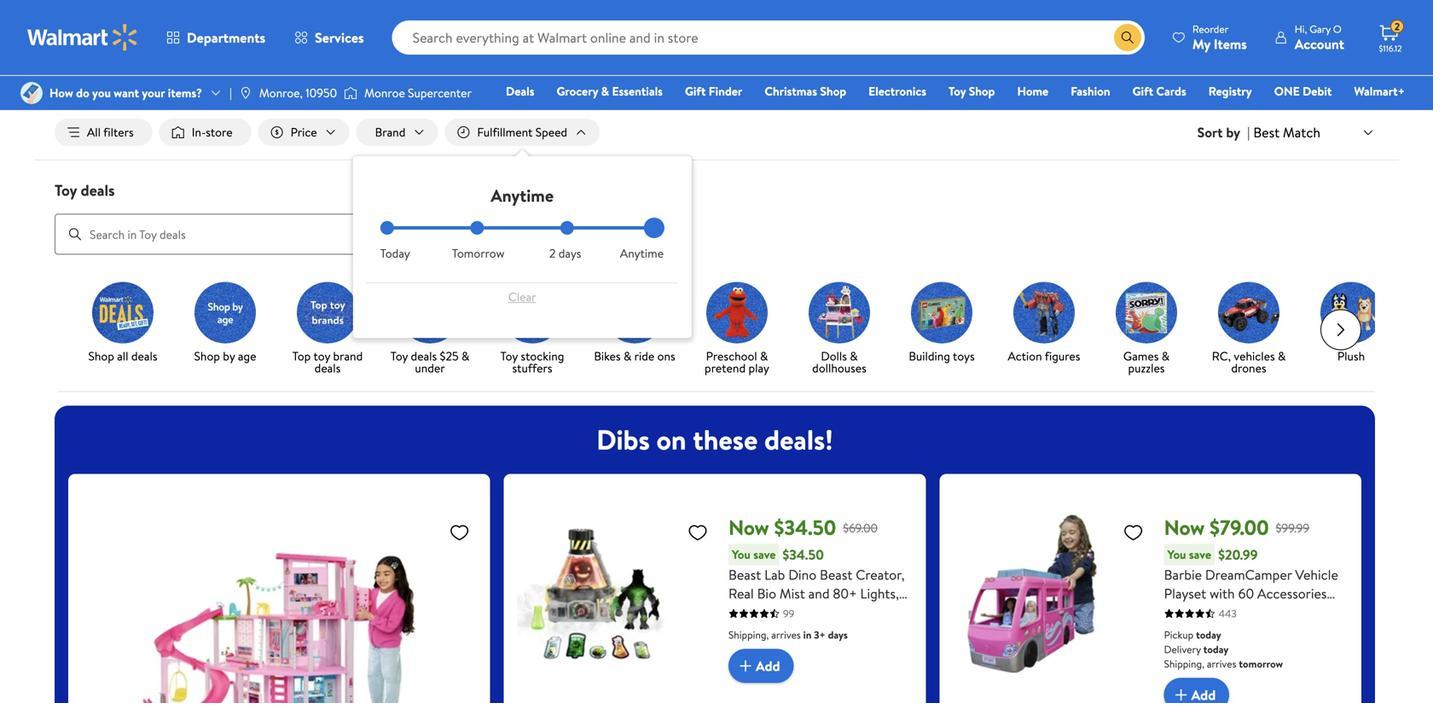 Task type: describe. For each thing, give the bounding box(es) containing it.
including
[[1165, 603, 1218, 622]]

delivery
[[1165, 642, 1202, 657]]

departments button
[[152, 17, 280, 58]]

by for sort
[[1227, 123, 1241, 142]]

plush toys image
[[1321, 282, 1383, 344]]

toy stocking stuffers
[[501, 348, 565, 376]]

vehicle
[[1296, 566, 1339, 584]]

99
[[784, 607, 795, 621]]

and inside you save $20.99 barbie dreamcamper vehicle playset with 60 accessories including pool and 30-inch slide
[[1251, 603, 1273, 622]]

age
[[238, 348, 256, 365]]

gary
[[1310, 22, 1332, 36]]

while supplies last. no rain checks. select items may not be available in-store.
[[68, 38, 408, 52]]

grocery & essentials
[[557, 83, 663, 99]]

$116.12
[[1380, 43, 1403, 54]]

all filters button
[[55, 119, 153, 146]]

christmas
[[765, 83, 818, 99]]

today right delivery
[[1204, 642, 1229, 657]]

60
[[1239, 584, 1255, 603]]

fulfillment
[[477, 124, 533, 140]]

best match
[[1254, 123, 1321, 142]]

grocery
[[557, 83, 599, 99]]

toy deals $25 & under link
[[386, 282, 475, 378]]

shipping, inside pickup today delivery today shipping, arrives tomorrow
[[1165, 657, 1205, 671]]

now for now $34.50
[[729, 513, 770, 542]]

store
[[206, 124, 233, 140]]

preschool & pretend play link
[[693, 282, 782, 378]]

stocking
[[521, 348, 565, 365]]

items?
[[168, 84, 202, 101]]

playset
[[1165, 584, 1207, 603]]

deals inside top toy brand deals
[[315, 360, 341, 376]]

search icon image
[[1121, 31, 1135, 44]]

Tomorrow radio
[[471, 221, 484, 235]]

none range field inside sort and filter section element
[[380, 226, 665, 230]]

ons
[[658, 348, 676, 365]]

my
[[1193, 35, 1211, 53]]

play
[[749, 360, 770, 376]]

1 beast from the left
[[729, 566, 762, 584]]

1 horizontal spatial and
[[809, 584, 830, 603]]

checks.
[[188, 38, 220, 52]]

games and puzzles image
[[1116, 282, 1178, 344]]

toy deals
[[55, 180, 115, 201]]

toy for toy stocking stuffers
[[501, 348, 518, 365]]

& for dolls
[[850, 348, 858, 365]]

0 vertical spatial shipping,
[[729, 628, 769, 642]]

games & puzzles link
[[1103, 282, 1192, 378]]

& for grocery
[[601, 83, 610, 99]]

 image for monroe, 10950
[[239, 86, 253, 100]]

essentials
[[612, 83, 663, 99]]

rc,
[[1213, 348, 1232, 365]]

& inside toy deals $25 & under
[[462, 348, 470, 365]]

registry
[[1209, 83, 1253, 99]]

in-
[[371, 38, 383, 52]]

gift finder
[[685, 83, 743, 99]]

dollhouses
[[813, 360, 867, 376]]

supercenter
[[408, 84, 472, 101]]

ages
[[864, 603, 893, 622]]

add to cart image
[[1172, 685, 1192, 703]]

2 for 2 days
[[550, 245, 556, 262]]

shop by age link
[[181, 282, 270, 366]]

walmart image
[[27, 24, 138, 51]]

best
[[1254, 123, 1280, 142]]

add to favorites list, beast lab dino beast creator, real bio mist and 80+ lights, sounds and reactions, ages 5+ image
[[688, 522, 708, 543]]

now for now $79.00
[[1165, 513, 1206, 542]]

home link
[[1010, 82, 1057, 100]]

add
[[756, 657, 781, 675]]

while
[[68, 38, 93, 52]]

$20.99
[[1219, 545, 1259, 564]]

in-store button
[[159, 119, 251, 146]]

store.
[[383, 38, 408, 52]]

add to favorites list, barbie dreamcamper vehicle playset with 60 accessories including pool and 30-inch slide image
[[1124, 522, 1144, 543]]

today down '443'
[[1197, 628, 1222, 642]]

drones
[[1232, 360, 1267, 376]]

services
[[315, 28, 364, 47]]

arrives inside pickup today delivery today shipping, arrives tomorrow
[[1208, 657, 1237, 671]]

registry link
[[1202, 82, 1260, 100]]

mist
[[780, 584, 806, 603]]

building
[[909, 348, 951, 365]]

tomorrow
[[1240, 657, 1284, 671]]

be
[[317, 38, 328, 52]]

now $34.50 $69.00
[[729, 513, 878, 542]]

by for shop
[[223, 348, 235, 365]]

shop left home link
[[969, 83, 996, 99]]

& for preschool
[[761, 348, 768, 365]]

toy shop link
[[941, 82, 1003, 100]]

vehicles
[[1235, 348, 1276, 365]]

gift cards
[[1133, 83, 1187, 99]]

plush
[[1338, 348, 1366, 365]]

dolls
[[821, 348, 848, 365]]

toy stocking stuffers link
[[488, 282, 577, 378]]

tomorrow
[[452, 245, 505, 262]]

bikes & ride ons
[[594, 348, 676, 365]]

all
[[87, 124, 101, 140]]

finder
[[709, 83, 743, 99]]

shop all deals
[[88, 348, 158, 365]]

top toy brand deals link
[[283, 282, 372, 378]]

not
[[300, 38, 315, 52]]

shop left all
[[88, 348, 114, 365]]

best match button
[[1251, 121, 1379, 144]]

in-
[[192, 124, 206, 140]]

$99.99
[[1276, 520, 1310, 536]]

next slide for chipmodulewithimages list image
[[1321, 309, 1362, 350]]

shipping, arrives in 3+ days
[[729, 628, 848, 642]]

Search search field
[[392, 20, 1145, 55]]

2 for 2
[[1395, 19, 1401, 34]]

price
[[291, 124, 317, 140]]

deals inside 'toy deals' search box
[[81, 180, 115, 201]]

Anytime radio
[[651, 221, 665, 235]]

deals inside shop all deals link
[[131, 348, 158, 365]]

speed
[[536, 124, 568, 140]]

anytime inside how fast do you want your order? option group
[[620, 245, 664, 262]]

add button
[[729, 649, 794, 683]]

real
[[729, 584, 754, 603]]

puzzles
[[1129, 360, 1166, 376]]



Task type: locate. For each thing, give the bounding box(es) containing it.
0 vertical spatial by
[[1227, 123, 1241, 142]]

days up clear button
[[559, 245, 582, 262]]

rc, vehicles & drones link
[[1205, 282, 1294, 378]]

1 horizontal spatial beast
[[820, 566, 853, 584]]

gift left "cards" at the top
[[1133, 83, 1154, 99]]

arrives left in
[[772, 628, 801, 642]]

arrives left tomorrow
[[1208, 657, 1237, 671]]

dreamcamper
[[1206, 566, 1293, 584]]

0 horizontal spatial arrives
[[772, 628, 801, 642]]

on
[[657, 421, 687, 459]]

None radio
[[561, 221, 574, 235]]

arrives
[[772, 628, 801, 642], [1208, 657, 1237, 671]]

2 now from the left
[[1165, 513, 1206, 542]]

gift for gift cards
[[1133, 83, 1154, 99]]

Today radio
[[380, 221, 394, 235]]

how fast do you want your order? option group
[[380, 221, 665, 262]]

you for now $79.00
[[1168, 546, 1187, 563]]

toy inside toy deals $25 & under
[[391, 348, 408, 365]]

toy stocking stuffers image
[[502, 282, 563, 344]]

& inside preschool & pretend play
[[761, 348, 768, 365]]

deals
[[506, 83, 535, 99]]

1 horizontal spatial you
[[1168, 546, 1187, 563]]

0 horizontal spatial |
[[230, 84, 232, 101]]

Search in Toy deals search field
[[55, 214, 570, 255]]

2 gift from the left
[[1133, 83, 1154, 99]]

debit
[[1303, 83, 1333, 99]]

Toy deals search field
[[34, 180, 1400, 255]]

gift cards link
[[1125, 82, 1195, 100]]

30-
[[1276, 603, 1297, 622]]

these
[[693, 421, 758, 459]]

and left 80+
[[809, 584, 830, 603]]

toy left under
[[391, 348, 408, 365]]

& inside dolls & dollhouses
[[850, 348, 858, 365]]

dino
[[789, 566, 817, 584]]

you up barbie
[[1168, 546, 1187, 563]]

home
[[1018, 83, 1049, 99]]

one
[[1275, 83, 1301, 99]]

you inside you save $34.50 beast lab dino beast creator, real bio mist and 80+ lights, sounds and reactions, ages 5+
[[732, 546, 751, 563]]

1 horizontal spatial by
[[1227, 123, 1241, 142]]

gift left finder
[[685, 83, 706, 99]]

no
[[153, 38, 166, 52]]

hi,
[[1295, 22, 1308, 36]]

anytime up how fast do you want your order? option group
[[491, 184, 554, 207]]

5+
[[896, 603, 912, 622]]

match
[[1284, 123, 1321, 142]]

sort by |
[[1198, 123, 1251, 142]]

do
[[76, 84, 89, 101]]

action figures image
[[1014, 282, 1075, 344]]

0 horizontal spatial 2
[[550, 245, 556, 262]]

toy up search icon
[[55, 180, 77, 201]]

top
[[293, 348, 311, 365]]

0 horizontal spatial by
[[223, 348, 235, 365]]

stuffers
[[513, 360, 553, 376]]

toy for toy shop
[[949, 83, 967, 99]]

 image left how
[[20, 82, 43, 104]]

pool
[[1222, 603, 1248, 622]]

radio-controlled, vehicles and drones image
[[1219, 282, 1280, 344]]

walmart+ link
[[1347, 82, 1413, 100]]

in
[[804, 628, 812, 642]]

ride-on toys image
[[604, 282, 666, 344]]

toy inside search box
[[55, 180, 77, 201]]

1 horizontal spatial arrives
[[1208, 657, 1237, 671]]

Walmart Site-Wide search field
[[392, 20, 1145, 55]]

clear
[[509, 289, 536, 305]]

preschool toys image
[[707, 282, 768, 344]]

& right 'games'
[[1162, 348, 1170, 365]]

cards
[[1157, 83, 1187, 99]]

1 horizontal spatial 2
[[1395, 19, 1401, 34]]

toy right electronics on the right top
[[949, 83, 967, 99]]

3+
[[814, 628, 826, 642]]

| up store
[[230, 84, 232, 101]]

sort
[[1198, 123, 1224, 142]]

& for games
[[1162, 348, 1170, 365]]

$34.50 inside you save $34.50 beast lab dino beast creator, real bio mist and 80+ lights, sounds and reactions, ages 5+
[[783, 545, 824, 564]]

0 horizontal spatial save
[[754, 546, 776, 563]]

1 vertical spatial anytime
[[620, 245, 664, 262]]

by inside 'shop by age' link
[[223, 348, 235, 365]]

pretend
[[705, 360, 746, 376]]

shop all deals image
[[92, 282, 154, 344]]

toys under 25 dollars image
[[399, 282, 461, 344]]

0 vertical spatial 2
[[1395, 19, 1401, 34]]

deals inside toy deals $25 & under
[[411, 348, 437, 365]]

1 vertical spatial $34.50
[[783, 545, 824, 564]]

2 horizontal spatial and
[[1251, 603, 1273, 622]]

1 gift from the left
[[685, 83, 706, 99]]

deals right all
[[131, 348, 158, 365]]

2 you from the left
[[1168, 546, 1187, 563]]

now right add to favorites list, beast lab dino beast creator, real bio mist and 80+ lights, sounds and reactions, ages 5+ image
[[729, 513, 770, 542]]

filters
[[103, 124, 134, 140]]

building toys image
[[912, 282, 973, 344]]

1 vertical spatial shipping,
[[1165, 657, 1205, 671]]

save inside you save $20.99 barbie dreamcamper vehicle playset with 60 accessories including pool and 30-inch slide
[[1190, 546, 1212, 563]]

 image
[[20, 82, 43, 104], [239, 86, 253, 100]]

toy deals $25 & under
[[391, 348, 470, 376]]

1 vertical spatial days
[[828, 628, 848, 642]]

rain
[[169, 38, 185, 52]]

& inside rc, vehicles & drones
[[1279, 348, 1287, 365]]

deals up search icon
[[81, 180, 115, 201]]

0 horizontal spatial days
[[559, 245, 582, 262]]

1 save from the left
[[754, 546, 776, 563]]

1 horizontal spatial save
[[1190, 546, 1212, 563]]

days inside how fast do you want your order? option group
[[559, 245, 582, 262]]

hi, gary o account
[[1295, 22, 1345, 53]]

1 vertical spatial by
[[223, 348, 235, 365]]

| inside sort and filter section element
[[1248, 123, 1251, 142]]

0 horizontal spatial gift
[[685, 83, 706, 99]]

0 vertical spatial |
[[230, 84, 232, 101]]

toy shop
[[949, 83, 996, 99]]

deals left the $25
[[411, 348, 437, 365]]

1 now from the left
[[729, 513, 770, 542]]

& right grocery
[[601, 83, 610, 99]]

| left best
[[1248, 123, 1251, 142]]

action figures link
[[1000, 282, 1089, 366]]

all filters
[[87, 124, 134, 140]]

add to cart image
[[736, 656, 756, 677]]

0 horizontal spatial  image
[[20, 82, 43, 104]]

1 horizontal spatial days
[[828, 628, 848, 642]]

plush link
[[1308, 282, 1396, 366]]

available
[[331, 38, 368, 52]]

action
[[1008, 348, 1043, 365]]

reorder
[[1193, 22, 1229, 36]]

by right sort
[[1227, 123, 1241, 142]]

top toy brand deals image
[[297, 282, 358, 344]]

beast
[[729, 566, 762, 584], [820, 566, 853, 584]]

and left 30-
[[1251, 603, 1273, 622]]

0 vertical spatial $34.50
[[775, 513, 837, 542]]

toy inside toy stocking stuffers
[[501, 348, 518, 365]]

0 horizontal spatial and
[[775, 603, 796, 622]]

2 days
[[550, 245, 582, 262]]

action figures
[[1008, 348, 1081, 365]]

& right dolls
[[850, 348, 858, 365]]

1 horizontal spatial shipping,
[[1165, 657, 1205, 671]]

you up real
[[732, 546, 751, 563]]

now up barbie
[[1165, 513, 1206, 542]]

barbie
[[1165, 566, 1203, 584]]

0 vertical spatial anytime
[[491, 184, 554, 207]]

fulfillment speed button
[[445, 119, 600, 146]]

toy for toy deals
[[55, 180, 77, 201]]

beast left lab
[[729, 566, 762, 584]]

deals
[[81, 180, 115, 201], [131, 348, 158, 365], [411, 348, 437, 365], [315, 360, 341, 376]]

anytime down anytime radio
[[620, 245, 664, 262]]

1 vertical spatial |
[[1248, 123, 1251, 142]]

2 inside how fast do you want your order? option group
[[550, 245, 556, 262]]

None range field
[[380, 226, 665, 230]]

1 you from the left
[[732, 546, 751, 563]]

and up shipping, arrives in 3+ days
[[775, 603, 796, 622]]

items
[[1214, 35, 1248, 53]]

1 horizontal spatial gift
[[1133, 83, 1154, 99]]

0 horizontal spatial beast
[[729, 566, 762, 584]]

& right preschool
[[761, 348, 768, 365]]

2 up the $116.12
[[1395, 19, 1401, 34]]

toy
[[949, 83, 967, 99], [55, 180, 77, 201], [391, 348, 408, 365], [501, 348, 518, 365]]

save inside you save $34.50 beast lab dino beast creator, real bio mist and 80+ lights, sounds and reactions, ages 5+
[[754, 546, 776, 563]]

save for $79.00
[[1190, 546, 1212, 563]]

supplies
[[96, 38, 131, 52]]

|
[[230, 84, 232, 101], [1248, 123, 1251, 142]]

fashion
[[1071, 83, 1111, 99]]

save for $34.50
[[754, 546, 776, 563]]

sort and filter section element
[[34, 105, 1400, 338]]

2 beast from the left
[[820, 566, 853, 584]]

fashion link
[[1064, 82, 1119, 100]]

you for now $34.50
[[732, 546, 751, 563]]

shop left age
[[194, 348, 220, 365]]

now $79.00 $99.99
[[1165, 513, 1310, 542]]

walmart black friday deals for days image
[[899, 0, 1386, 91]]

shop right christmas
[[821, 83, 847, 99]]

want
[[114, 84, 139, 101]]

0 horizontal spatial you
[[732, 546, 751, 563]]

shipping,
[[729, 628, 769, 642], [1165, 657, 1205, 671]]

one debit link
[[1267, 82, 1340, 100]]

monroe supercenter
[[365, 84, 472, 101]]

save up barbie
[[1190, 546, 1212, 563]]

0 horizontal spatial anytime
[[491, 184, 554, 207]]

shipping, down sounds
[[729, 628, 769, 642]]

gift for gift finder
[[685, 83, 706, 99]]

0 horizontal spatial shipping,
[[729, 628, 769, 642]]

today
[[1197, 628, 1222, 642], [1204, 642, 1229, 657]]

$34.50
[[775, 513, 837, 542], [783, 545, 824, 564]]

you save $34.50 beast lab dino beast creator, real bio mist and 80+ lights, sounds and reactions, ages 5+
[[729, 545, 912, 622]]

days right 3+
[[828, 628, 848, 642]]

grocery & essentials link
[[549, 82, 671, 100]]

preschool
[[706, 348, 758, 365]]

top toy brand deals
[[293, 348, 363, 376]]

toy left 'stocking'
[[501, 348, 518, 365]]

account
[[1295, 35, 1345, 53]]

by left age
[[223, 348, 235, 365]]

& right vehicles
[[1279, 348, 1287, 365]]

1 horizontal spatial |
[[1248, 123, 1251, 142]]

& inside the games & puzzles
[[1162, 348, 1170, 365]]

0 vertical spatial arrives
[[772, 628, 801, 642]]

services button
[[280, 17, 379, 58]]

10950
[[306, 84, 337, 101]]

deals right top
[[315, 360, 341, 376]]

 image left monroe,
[[239, 86, 253, 100]]

shop by age image
[[195, 282, 256, 344]]

& right the $25
[[462, 348, 470, 365]]

toy for toy deals $25 & under
[[391, 348, 408, 365]]

items
[[253, 38, 277, 52]]

0 horizontal spatial now
[[729, 513, 770, 542]]

add to favorites list, barbie dreamhouse, 75+ pieces, pool party doll house with 3 story slide image
[[450, 522, 470, 543]]

you inside you save $20.99 barbie dreamcamper vehicle playset with 60 accessories including pool and 30-inch slide
[[1168, 546, 1187, 563]]

shipping, down pickup
[[1165, 657, 1205, 671]]

2 save from the left
[[1190, 546, 1212, 563]]

under
[[415, 360, 445, 376]]

and
[[809, 584, 830, 603], [775, 603, 796, 622], [1251, 603, 1273, 622]]

figures
[[1045, 348, 1081, 365]]

brand
[[375, 124, 406, 140]]

1 vertical spatial 2
[[550, 245, 556, 262]]

 image for how do you want your items?
[[20, 82, 43, 104]]

dolls and dollhouses image
[[809, 282, 871, 344]]

building toys link
[[898, 282, 987, 366]]

& for bikes
[[624, 348, 632, 365]]

2 up clear button
[[550, 245, 556, 262]]

1 horizontal spatial  image
[[239, 86, 253, 100]]

1 horizontal spatial anytime
[[620, 245, 664, 262]]

reorder my items
[[1193, 22, 1248, 53]]

0 vertical spatial days
[[559, 245, 582, 262]]

$25
[[440, 348, 459, 365]]

dibs
[[597, 421, 650, 459]]

building toys
[[909, 348, 975, 365]]

save up lab
[[754, 546, 776, 563]]

brand
[[333, 348, 363, 365]]

now
[[729, 513, 770, 542], [1165, 513, 1206, 542]]

& left ride in the left of the page
[[624, 348, 632, 365]]

gift finder link
[[678, 82, 751, 100]]

beast right dino
[[820, 566, 853, 584]]

by inside sort and filter section element
[[1227, 123, 1241, 142]]

1 vertical spatial arrives
[[1208, 657, 1237, 671]]

search image
[[68, 228, 82, 241]]

 image
[[344, 85, 358, 102]]

1 horizontal spatial now
[[1165, 513, 1206, 542]]



Task type: vqa. For each thing, say whether or not it's contained in the screenshot.
the 'Style'
no



